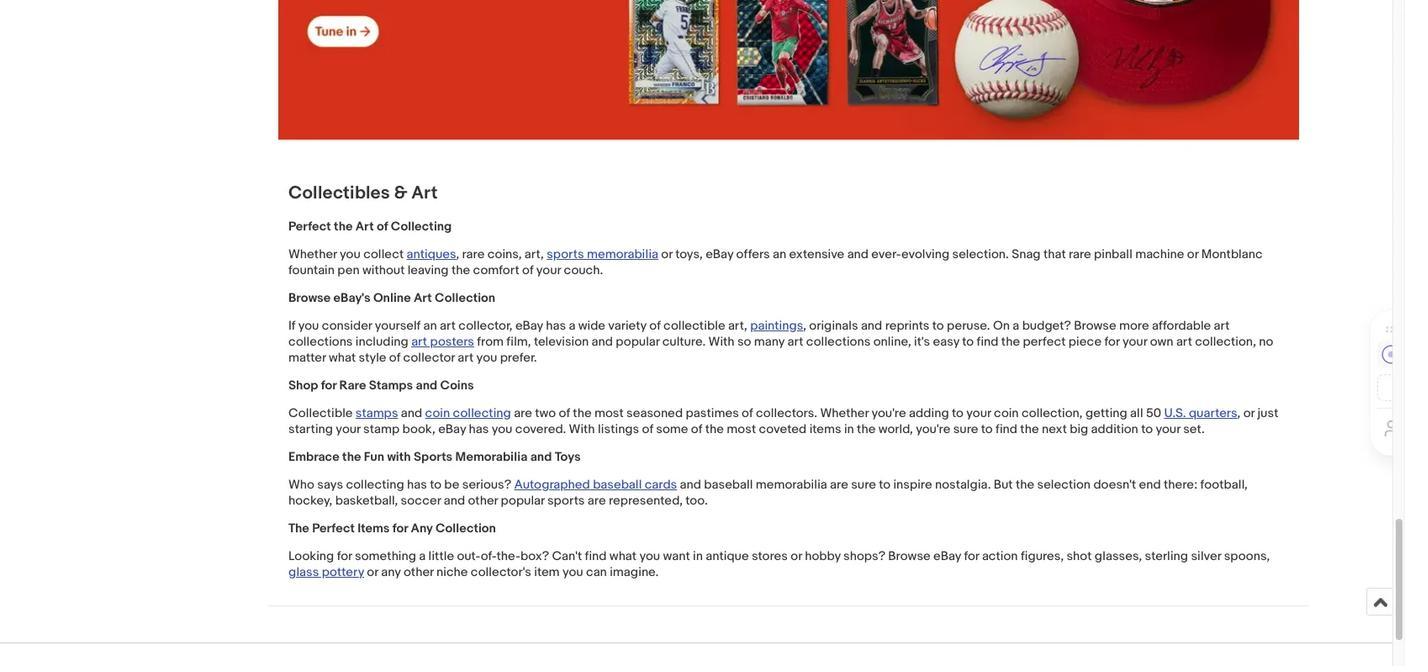 Task type: describe. For each thing, give the bounding box(es) containing it.
rare inside or toys, ebay offers an extensive and ever-evolving selection. snag that rare pinball machine or montblanc fountain pen without leaving the comfort of your couch.
[[1069, 246, 1091, 262]]

machine
[[1135, 246, 1184, 262]]

of inside or toys, ebay offers an extensive and ever-evolving selection. snag that rare pinball machine or montblanc fountain pen without leaving the comfort of your couch.
[[522, 262, 534, 278]]

action
[[982, 548, 1018, 564]]

the-
[[497, 548, 520, 564]]

the inside from film, television and popular culture. with so many art collections online, it's easy to find the perfect piece for your own art collection, no matter what style of collector art you prefer.
[[1001, 334, 1020, 350]]

1 vertical spatial collection,
[[1022, 405, 1083, 421]]

stamps link
[[356, 405, 398, 421]]

what inside from film, television and popular culture. with so many art collections online, it's easy to find the perfect piece for your own art collection, no matter what style of collector art you prefer.
[[329, 350, 356, 366]]

1 coin from the left
[[425, 405, 450, 421]]

originals
[[809, 318, 858, 334]]

the right some
[[705, 421, 724, 437]]

you're inside the , or just starting your stamp book, ebay has you covered. with listings of some of the most coveted items in the world, you're sure to find the next big addition to your set.
[[916, 421, 951, 437]]

from film, television and popular culture. with so many art collections online, it's easy to find the perfect piece for your own art collection, no matter what style of collector art you prefer.
[[288, 334, 1273, 366]]

and inside from film, television and popular culture. with so many art collections online, it's easy to find the perfect piece for your own art collection, no matter what style of collector art you prefer.
[[592, 334, 613, 350]]

end
[[1139, 477, 1161, 493]]

couch.
[[564, 262, 603, 278]]

wide
[[578, 318, 605, 334]]

it's
[[914, 334, 930, 350]]

any
[[381, 564, 401, 580]]

or left toys,
[[661, 246, 673, 262]]

the down collectibles
[[334, 218, 353, 234]]

u.s.
[[1164, 405, 1186, 421]]

pottery
[[322, 564, 364, 580]]

0 horizontal spatial are
[[514, 405, 532, 421]]

yourself
[[375, 318, 421, 334]]

evolving
[[901, 246, 950, 262]]

shop for rare stamps and coins
[[288, 377, 474, 393]]

of inside from film, television and popular culture. with so many art collections online, it's easy to find the perfect piece for your own art collection, no matter what style of collector art you prefer.
[[389, 350, 400, 366]]

coins,
[[487, 246, 522, 262]]

most inside the , or just starting your stamp book, ebay has you covered. with listings of some of the most coveted items in the world, you're sure to find the next big addition to your set.
[[727, 421, 756, 437]]

for inside from film, television and popular culture. with so many art collections online, it's easy to find the perfect piece for your own art collection, no matter what style of collector art you prefer.
[[1105, 334, 1120, 350]]

, or just starting your stamp book, ebay has you covered. with listings of some of the most coveted items in the world, you're sure to find the next big addition to your set.
[[288, 405, 1279, 437]]

an for yourself
[[423, 318, 437, 334]]

starting
[[288, 421, 333, 437]]

2 vertical spatial has
[[407, 477, 427, 493]]

1 horizontal spatial a
[[569, 318, 576, 334]]

has for you
[[469, 421, 489, 437]]

the perfect items for any collection
[[288, 520, 496, 536]]

a inside looking for something a little out-of-the-box? can't find what you want in antique stores or hobby shops? browse ebay for action figures, shot glasses, sterling silver spoons, glass pottery or any other niche collector's item you can imagine.
[[419, 548, 426, 564]]

to inside , originals and reprints to peruse. on a budget? browse more affordable art collections including
[[932, 318, 944, 334]]

represented,
[[609, 493, 683, 508]]

for left the rare
[[321, 377, 336, 393]]

your inside or toys, ebay offers an extensive and ever-evolving selection. snag that rare pinball machine or montblanc fountain pen without leaving the comfort of your couch.
[[536, 262, 561, 278]]

shot
[[1067, 548, 1092, 564]]

reprints
[[885, 318, 930, 334]]

looking for something a little out-of-the-box? can't find what you want in antique stores or hobby shops? browse ebay for action figures, shot glasses, sterling silver spoons, glass pottery or any other niche collector's item you can imagine.
[[288, 548, 1270, 580]]

art for &
[[411, 183, 438, 204]]

find inside from film, television and popular culture. with so many art collections online, it's easy to find the perfect piece for your own art collection, no matter what style of collector art you prefer.
[[977, 334, 999, 350]]

, for some
[[1237, 405, 1241, 421]]

extensive
[[789, 246, 845, 262]]

art up collector
[[440, 318, 456, 334]]

ebay inside looking for something a little out-of-the-box? can't find what you want in antique stores or hobby shops? browse ebay for action figures, shot glasses, sterling silver spoons, glass pottery or any other niche collector's item you can imagine.
[[933, 548, 961, 564]]

art right own
[[1176, 334, 1192, 350]]

world,
[[878, 421, 913, 437]]

sports inside 'and baseball memorabilia are sure to inspire nostalgia. but the selection doesn't end there: football, hockey, basketball, soccer and other popular sports are represented, too.'
[[547, 493, 585, 508]]

stamps
[[356, 405, 398, 421]]

autographed baseball cards link
[[514, 477, 677, 493]]

consider
[[322, 318, 372, 334]]

cards
[[645, 477, 677, 493]]

or toys, ebay offers an extensive and ever-evolving selection. snag that rare pinball machine or montblanc fountain pen without leaving the comfort of your couch.
[[288, 246, 1263, 278]]

in inside looking for something a little out-of-the-box? can't find what you want in antique stores or hobby shops? browse ebay for action figures, shot glasses, sterling silver spoons, glass pottery or any other niche collector's item you can imagine.
[[693, 548, 703, 564]]

1 vertical spatial collecting
[[346, 477, 404, 493]]

0 vertical spatial collecting
[[453, 405, 511, 421]]

whether you collect antiques , rare coins, art, sports memorabilia
[[288, 246, 658, 262]]

that
[[1044, 246, 1066, 262]]

from
[[477, 334, 504, 350]]

your right the adding
[[966, 405, 991, 421]]

collectibles & art main content
[[268, 0, 1309, 622]]

culture.
[[662, 334, 706, 350]]

sterling
[[1145, 548, 1188, 564]]

who
[[288, 477, 314, 493]]

art posters link
[[411, 334, 474, 350]]

1 vertical spatial perfect
[[312, 520, 355, 536]]

to inside 'and baseball memorabilia are sure to inspire nostalgia. but the selection doesn't end there: football, hockey, basketball, soccer and other popular sports are represented, too.'
[[879, 477, 891, 493]]

silver
[[1191, 548, 1221, 564]]

variety
[[608, 318, 647, 334]]

for left action
[[964, 548, 979, 564]]

stores
[[752, 548, 788, 564]]

television
[[534, 334, 589, 350]]

of right pastimes
[[742, 405, 753, 421]]

of-
[[481, 548, 497, 564]]

piece
[[1069, 334, 1102, 350]]

and left the toys
[[530, 449, 552, 465]]

2 coin from the left
[[994, 405, 1019, 421]]

the right two
[[573, 405, 592, 421]]

50
[[1146, 405, 1161, 421]]

quarters
[[1189, 405, 1237, 421]]

ebay live image image
[[278, 0, 1299, 139]]

listings
[[598, 421, 639, 437]]

without
[[362, 262, 405, 278]]

can
[[586, 564, 607, 580]]

big
[[1070, 421, 1088, 437]]

the inside or toys, ebay offers an extensive and ever-evolving selection. snag that rare pinball machine or montblanc fountain pen without leaving the comfort of your couch.
[[451, 262, 470, 278]]

and right soccer
[[444, 493, 465, 508]]

embrace the fun with sports memorabilia and toys
[[288, 449, 581, 465]]

art for the
[[356, 218, 374, 234]]

sure inside 'and baseball memorabilia are sure to inspire nostalgia. but the selection doesn't end there: football, hockey, basketball, soccer and other popular sports are represented, too.'
[[851, 477, 876, 493]]

1 vertical spatial art,
[[728, 318, 747, 334]]

posters
[[430, 334, 474, 350]]

or left hobby in the bottom right of the page
[[791, 548, 802, 564]]

, for including
[[803, 318, 806, 334]]

easy
[[933, 334, 959, 350]]

and baseball memorabilia are sure to inspire nostalgia. but the selection doesn't end there: football, hockey, basketball, soccer and other popular sports are represented, too.
[[288, 477, 1248, 508]]

two
[[535, 405, 556, 421]]

paintings
[[750, 318, 803, 334]]

glasses,
[[1095, 548, 1142, 564]]

spoons,
[[1224, 548, 1270, 564]]

no
[[1259, 334, 1273, 350]]

2 collection from the top
[[436, 520, 496, 536]]

memorabilia inside 'and baseball memorabilia are sure to inspire nostalgia. but the selection doesn't end there: football, hockey, basketball, soccer and other popular sports are represented, too.'
[[756, 477, 827, 493]]

the
[[288, 520, 309, 536]]

a inside , originals and reprints to peruse. on a budget? browse more affordable art collections including
[[1013, 318, 1019, 334]]

to inside from film, television and popular culture. with so many art collections online, it's easy to find the perfect piece for your own art collection, no matter what style of collector art you prefer.
[[962, 334, 974, 350]]

find inside looking for something a little out-of-the-box? can't find what you want in antique stores or hobby shops? browse ebay for action figures, shot glasses, sterling silver spoons, glass pottery or any other niche collector's item you can imagine.
[[585, 548, 607, 564]]

popular inside from film, television and popular culture. with so many art collections online, it's easy to find the perfect piece for your own art collection, no matter what style of collector art you prefer.
[[616, 334, 660, 350]]

0 horizontal spatial most
[[594, 405, 624, 421]]

sports
[[414, 449, 453, 465]]

2 vertical spatial art
[[414, 290, 432, 306]]

collection, inside from film, television and popular culture. with so many art collections online, it's easy to find the perfect piece for your own art collection, no matter what style of collector art you prefer.
[[1195, 334, 1256, 350]]

collectible stamps and coin collecting are two of the most seasoned pastimes of collectors. whether you're adding to your coin collection, getting all 50 u.s. quarters
[[288, 405, 1237, 421]]

book,
[[402, 421, 435, 437]]

offers
[[736, 246, 770, 262]]

rare
[[339, 377, 366, 393]]

item
[[534, 564, 560, 580]]

toys,
[[675, 246, 703, 262]]

with inside the , or just starting your stamp book, ebay has you covered. with listings of some of the most coveted items in the world, you're sure to find the next big addition to your set.
[[569, 421, 595, 437]]

with inside from film, television and popular culture. with so many art collections online, it's easy to find the perfect piece for your own art collection, no matter what style of collector art you prefer.
[[709, 334, 735, 350]]

perfect
[[1023, 334, 1066, 350]]

ebay inside the , or just starting your stamp book, ebay has you covered. with listings of some of the most coveted items in the world, you're sure to find the next big addition to your set.
[[438, 421, 466, 437]]

collector's
[[471, 564, 531, 580]]

the left fun
[[342, 449, 361, 465]]

your left stamp
[[336, 421, 361, 437]]

embrace
[[288, 449, 340, 465]]

prefer.
[[500, 350, 537, 366]]

snag
[[1012, 246, 1041, 262]]



Task type: vqa. For each thing, say whether or not it's contained in the screenshot.
right magazines
no



Task type: locate. For each thing, give the bounding box(es) containing it.
1 horizontal spatial you're
[[916, 421, 951, 437]]

of up collect
[[377, 218, 388, 234]]

1 vertical spatial find
[[996, 421, 1017, 437]]

0 vertical spatial in
[[844, 421, 854, 437]]

art right many
[[788, 334, 803, 350]]

has down sports
[[407, 477, 427, 493]]

or right machine
[[1187, 246, 1199, 262]]

0 vertical spatial popular
[[616, 334, 660, 350]]

collection
[[435, 290, 495, 306], [436, 520, 496, 536]]

1 horizontal spatial has
[[469, 421, 489, 437]]

fun
[[364, 449, 384, 465]]

adding
[[909, 405, 949, 421]]

and left reprints
[[861, 318, 882, 334]]

selection.
[[952, 246, 1009, 262]]

of right variety
[[649, 318, 661, 334]]

comfort
[[473, 262, 519, 278]]

too.
[[686, 493, 708, 508]]

2 horizontal spatial are
[[830, 477, 848, 493]]

1 horizontal spatial popular
[[616, 334, 660, 350]]

of right coins, on the top left
[[522, 262, 534, 278]]

find inside the , or just starting your stamp book, ebay has you covered. with listings of some of the most coveted items in the world, you're sure to find the next big addition to your set.
[[996, 421, 1017, 437]]

or left any
[[367, 564, 378, 580]]

if
[[288, 318, 295, 334]]

what inside looking for something a little out-of-the-box? can't find what you want in antique stores or hobby shops? browse ebay for action figures, shot glasses, sterling silver spoons, glass pottery or any other niche collector's item you can imagine.
[[610, 548, 637, 564]]

1 horizontal spatial collections
[[806, 334, 871, 350]]

and left ever-
[[847, 246, 869, 262]]

getting
[[1086, 405, 1127, 421]]

a left little
[[419, 548, 426, 564]]

1 horizontal spatial memorabilia
[[756, 477, 827, 493]]

the inside 'and baseball memorabilia are sure to inspire nostalgia. but the selection doesn't end there: football, hockey, basketball, soccer and other popular sports are represented, too.'
[[1016, 477, 1034, 493]]

an up collector
[[423, 318, 437, 334]]

1 horizontal spatial rare
[[1069, 246, 1091, 262]]

2 baseball from the left
[[704, 477, 753, 493]]

0 vertical spatial collection
[[435, 290, 495, 306]]

0 horizontal spatial browse
[[288, 290, 331, 306]]

0 vertical spatial find
[[977, 334, 999, 350]]

of right two
[[559, 405, 570, 421]]

0 vertical spatial has
[[546, 318, 566, 334]]

glass pottery link
[[288, 564, 364, 580]]

other inside 'and baseball memorabilia are sure to inspire nostalgia. but the selection doesn't end there: football, hockey, basketball, soccer and other popular sports are represented, too.'
[[468, 493, 498, 508]]

you inside the , or just starting your stamp book, ebay has you covered. with listings of some of the most coveted items in the world, you're sure to find the next big addition to your set.
[[492, 421, 512, 437]]

browse inside , originals and reprints to peruse. on a budget? browse more affordable art collections including
[[1074, 318, 1116, 334]]

of right style
[[389, 350, 400, 366]]

sure right the adding
[[953, 421, 978, 437]]

1 vertical spatial an
[[423, 318, 437, 334]]

you're
[[872, 405, 906, 421], [916, 421, 951, 437]]

art right affordable
[[1214, 318, 1230, 334]]

1 horizontal spatial sure
[[953, 421, 978, 437]]

browse down fountain
[[288, 290, 331, 306]]

the left the next
[[1020, 421, 1039, 437]]

0 horizontal spatial whether
[[288, 246, 337, 262]]

looking
[[288, 548, 334, 564]]

perfect right the the
[[312, 520, 355, 536]]

coin left the next
[[994, 405, 1019, 421]]

and inside or toys, ebay offers an extensive and ever-evolving selection. snag that rare pinball machine or montblanc fountain pen without leaving the comfort of your couch.
[[847, 246, 869, 262]]

1 vertical spatial art
[[356, 218, 374, 234]]

2 horizontal spatial a
[[1013, 318, 1019, 334]]

0 vertical spatial sports
[[547, 246, 584, 262]]

, right the leaving
[[456, 246, 459, 262]]

online,
[[873, 334, 911, 350]]

1 vertical spatial ,
[[803, 318, 806, 334]]

all
[[1130, 405, 1143, 421]]

collecting
[[453, 405, 511, 421], [346, 477, 404, 493]]

1 horizontal spatial in
[[844, 421, 854, 437]]

1 vertical spatial browse
[[1074, 318, 1116, 334]]

2 sports from the top
[[547, 493, 585, 508]]

1 vertical spatial other
[[404, 564, 434, 580]]

popular down memorabilia
[[501, 493, 545, 508]]

sports
[[547, 246, 584, 262], [547, 493, 585, 508]]

has for a
[[546, 318, 566, 334]]

most left seasoned
[[594, 405, 624, 421]]

hobby
[[805, 548, 841, 564]]

collecting
[[391, 218, 452, 234]]

2 vertical spatial browse
[[888, 548, 931, 564]]

many
[[754, 334, 785, 350]]

has inside the , or just starting your stamp book, ebay has you covered. with listings of some of the most coveted items in the world, you're sure to find the next big addition to your set.
[[469, 421, 489, 437]]

imagine.
[[610, 564, 659, 580]]

1 vertical spatial has
[[469, 421, 489, 437]]

you up memorabilia
[[492, 421, 512, 437]]

other inside looking for something a little out-of-the-box? can't find what you want in antique stores or hobby shops? browse ebay for action figures, shot glasses, sterling silver spoons, glass pottery or any other niche collector's item you can imagine.
[[404, 564, 434, 580]]

1 horizontal spatial art,
[[728, 318, 747, 334]]

art
[[440, 318, 456, 334], [1214, 318, 1230, 334], [411, 334, 427, 350], [788, 334, 803, 350], [1176, 334, 1192, 350], [458, 350, 474, 366]]

0 vertical spatial browse
[[288, 290, 331, 306]]

collections inside from film, television and popular culture. with so many art collections online, it's easy to find the perfect piece for your own art collection, no matter what style of collector art you prefer.
[[806, 334, 871, 350]]

1 vertical spatial in
[[693, 548, 703, 564]]

with up the toys
[[569, 421, 595, 437]]

baseball right cards
[[704, 477, 753, 493]]

you left collect
[[340, 246, 361, 262]]

1 horizontal spatial with
[[709, 334, 735, 350]]

for right looking on the bottom
[[337, 548, 352, 564]]

ebay left action
[[933, 548, 961, 564]]

the left perfect
[[1001, 334, 1020, 350]]

1 vertical spatial sports
[[547, 493, 585, 508]]

0 horizontal spatial collection,
[[1022, 405, 1083, 421]]

1 sports from the top
[[547, 246, 584, 262]]

collection up collector,
[[435, 290, 495, 306]]

, inside the , or just starting your stamp book, ebay has you covered. with listings of some of the most coveted items in the world, you're sure to find the next big addition to your set.
[[1237, 405, 1241, 421]]

the right but at the bottom of page
[[1016, 477, 1034, 493]]

1 horizontal spatial ,
[[803, 318, 806, 334]]

popular left culture.
[[616, 334, 660, 350]]

a left 'wide'
[[569, 318, 576, 334]]

art,
[[525, 246, 544, 262], [728, 318, 747, 334]]

the left world,
[[857, 421, 876, 437]]

find right easy
[[977, 334, 999, 350]]

glass
[[288, 564, 319, 580]]

0 vertical spatial collection,
[[1195, 334, 1256, 350]]

you're left the adding
[[872, 405, 906, 421]]

0 horizontal spatial sure
[[851, 477, 876, 493]]

a
[[569, 318, 576, 334], [1013, 318, 1019, 334], [419, 548, 426, 564]]

or left the just
[[1243, 405, 1255, 421]]

2 vertical spatial find
[[585, 548, 607, 564]]

with left so
[[709, 334, 735, 350]]

collection, left getting
[[1022, 405, 1083, 421]]

1 collection from the top
[[435, 290, 495, 306]]

you left prefer.
[[476, 350, 497, 366]]

0 horizontal spatial baseball
[[593, 477, 642, 493]]

0 horizontal spatial rare
[[462, 246, 485, 262]]

1 vertical spatial memorabilia
[[756, 477, 827, 493]]

0 horizontal spatial collecting
[[346, 477, 404, 493]]

your left own
[[1123, 334, 1147, 350]]

baseball inside 'and baseball memorabilia are sure to inspire nostalgia. but the selection doesn't end there: football, hockey, basketball, soccer and other popular sports are represented, too.'
[[704, 477, 753, 493]]

ebay's
[[333, 290, 371, 306]]

memorabilia
[[455, 449, 528, 465]]

0 horizontal spatial what
[[329, 350, 356, 366]]

and inside , originals and reprints to peruse. on a budget? browse more affordable art collections including
[[861, 318, 882, 334]]

1 vertical spatial whether
[[820, 405, 869, 421]]

more
[[1119, 318, 1149, 334]]

, originals and reprints to peruse. on a budget? browse more affordable art collections including
[[288, 318, 1230, 350]]

collecting down coins
[[453, 405, 511, 421]]

rare
[[462, 246, 485, 262], [1069, 246, 1091, 262]]

you inside from film, television and popular culture. with so many art collections online, it's easy to find the perfect piece for your own art collection, no matter what style of collector art you prefer.
[[476, 350, 497, 366]]

browse
[[288, 290, 331, 306], [1074, 318, 1116, 334], [888, 548, 931, 564]]

1 vertical spatial sure
[[851, 477, 876, 493]]

1 horizontal spatial are
[[588, 493, 606, 508]]

2 vertical spatial ,
[[1237, 405, 1241, 421]]

memorabilia down coveted
[[756, 477, 827, 493]]

or inside the , or just starting your stamp book, ebay has you covered. with listings of some of the most coveted items in the world, you're sure to find the next big addition to your set.
[[1243, 405, 1255, 421]]

1 horizontal spatial most
[[727, 421, 756, 437]]

inspire
[[893, 477, 932, 493]]

collectible
[[663, 318, 725, 334]]

with
[[387, 449, 411, 465]]

seasoned
[[627, 405, 683, 421]]

stamp
[[363, 421, 399, 437]]

collections up 'shop' at the left bottom
[[288, 334, 353, 350]]

you left want
[[639, 548, 660, 564]]

2 horizontal spatial browse
[[1074, 318, 1116, 334]]

collectibles & art
[[288, 183, 438, 204]]

0 vertical spatial with
[[709, 334, 735, 350]]

1 horizontal spatial collection,
[[1195, 334, 1256, 350]]

the right the leaving
[[451, 262, 470, 278]]

,
[[456, 246, 459, 262], [803, 318, 806, 334], [1237, 405, 1241, 421]]

are down items
[[830, 477, 848, 493]]

baseball
[[593, 477, 642, 493], [704, 477, 753, 493]]

1 rare from the left
[[462, 246, 485, 262]]

1 vertical spatial what
[[610, 548, 637, 564]]

for left any on the bottom of the page
[[392, 520, 408, 536]]

and right stamp
[[401, 405, 422, 421]]

you left the can
[[562, 564, 583, 580]]

popular inside 'and baseball memorabilia are sure to inspire nostalgia. but the selection doesn't end there: football, hockey, basketball, soccer and other popular sports are represented, too.'
[[501, 493, 545, 508]]

fountain
[[288, 262, 335, 278]]

sure inside the , or just starting your stamp book, ebay has you covered. with listings of some of the most coveted items in the world, you're sure to find the next big addition to your set.
[[953, 421, 978, 437]]

you're right world,
[[916, 421, 951, 437]]

you right if
[[298, 318, 319, 334]]

ebay inside or toys, ebay offers an extensive and ever-evolving selection. snag that rare pinball machine or montblanc fountain pen without leaving the comfort of your couch.
[[706, 246, 733, 262]]

2 horizontal spatial ,
[[1237, 405, 1241, 421]]

art up coins
[[458, 350, 474, 366]]

1 horizontal spatial browse
[[888, 548, 931, 564]]

coins
[[440, 377, 474, 393]]

0 horizontal spatial has
[[407, 477, 427, 493]]

other right any
[[404, 564, 434, 580]]

2 rare from the left
[[1069, 246, 1091, 262]]

collector
[[403, 350, 455, 366]]

0 horizontal spatial other
[[404, 564, 434, 580]]

0 horizontal spatial collections
[[288, 334, 353, 350]]

montblanc
[[1201, 246, 1263, 262]]

with
[[709, 334, 735, 350], [569, 421, 595, 437]]

affordable
[[1152, 318, 1211, 334]]

art right &
[[411, 183, 438, 204]]

art left posters
[[411, 334, 427, 350]]

of left some
[[642, 421, 653, 437]]

0 vertical spatial ,
[[456, 246, 459, 262]]

0 vertical spatial what
[[329, 350, 356, 366]]

coveted
[[759, 421, 807, 437]]

whether left pen
[[288, 246, 337, 262]]

to
[[932, 318, 944, 334], [962, 334, 974, 350], [952, 405, 964, 421], [981, 421, 993, 437], [1141, 421, 1153, 437], [430, 477, 441, 493], [879, 477, 891, 493]]

an inside or toys, ebay offers an extensive and ever-evolving selection. snag that rare pinball machine or montblanc fountain pen without leaving the comfort of your couch.
[[773, 246, 786, 262]]

box?
[[520, 548, 549, 564]]

art posters
[[411, 334, 474, 350]]

0 vertical spatial an
[[773, 246, 786, 262]]

niche
[[436, 564, 468, 580]]

nostalgia.
[[935, 477, 991, 493]]

None text field
[[278, 0, 1299, 140]]

ebay up embrace the fun with sports memorabilia and toys
[[438, 421, 466, 437]]

peruse.
[[947, 318, 990, 334]]

0 vertical spatial whether
[[288, 246, 337, 262]]

so
[[737, 334, 751, 350]]

0 horizontal spatial ,
[[456, 246, 459, 262]]

collection,
[[1195, 334, 1256, 350], [1022, 405, 1083, 421]]

art, left many
[[728, 318, 747, 334]]

0 horizontal spatial with
[[569, 421, 595, 437]]

1 vertical spatial popular
[[501, 493, 545, 508]]

on
[[993, 318, 1010, 334]]

1 horizontal spatial collecting
[[453, 405, 511, 421]]

ebay up prefer.
[[515, 318, 543, 334]]

collectors.
[[756, 405, 817, 421]]

0 horizontal spatial memorabilia
[[587, 246, 658, 262]]

ebay right toys,
[[706, 246, 733, 262]]

including
[[356, 334, 408, 350]]

collections left online,
[[806, 334, 871, 350]]

what right the can
[[610, 548, 637, 564]]

rare right that
[[1069, 246, 1091, 262]]

browse inside looking for something a little out-of-the-box? can't find what you want in antique stores or hobby shops? browse ebay for action figures, shot glasses, sterling silver spoons, glass pottery or any other niche collector's item you can imagine.
[[888, 548, 931, 564]]

in inside the , or just starting your stamp book, ebay has you covered. with listings of some of the most coveted items in the world, you're sure to find the next big addition to your set.
[[844, 421, 854, 437]]

addition
[[1091, 421, 1138, 437]]

none text field inside collectibles & art main content
[[278, 0, 1299, 140]]

1 horizontal spatial baseball
[[704, 477, 753, 493]]

of right some
[[691, 421, 702, 437]]

0 vertical spatial art,
[[525, 246, 544, 262]]

pinball
[[1094, 246, 1133, 262]]

0 vertical spatial memorabilia
[[587, 246, 658, 262]]

0 vertical spatial perfect
[[288, 218, 331, 234]]

1 horizontal spatial coin
[[994, 405, 1019, 421]]

collector,
[[459, 318, 513, 334]]

sure left the inspire on the bottom right
[[851, 477, 876, 493]]

your left set.
[[1156, 421, 1180, 437]]

has up memorabilia
[[469, 421, 489, 437]]

your left couch. on the left of page
[[536, 262, 561, 278]]

0 horizontal spatial in
[[693, 548, 703, 564]]

1 vertical spatial collection
[[436, 520, 496, 536]]

you
[[340, 246, 361, 262], [298, 318, 319, 334], [476, 350, 497, 366], [492, 421, 512, 437], [639, 548, 660, 564], [562, 564, 583, 580]]

, left the just
[[1237, 405, 1241, 421]]

are left two
[[514, 405, 532, 421]]

what
[[329, 350, 356, 366], [610, 548, 637, 564]]

an
[[773, 246, 786, 262], [423, 318, 437, 334]]

collectible
[[288, 405, 353, 421]]

collection, left no
[[1195, 334, 1256, 350]]

memorabilia left toys,
[[587, 246, 658, 262]]

doesn't
[[1094, 477, 1136, 493]]

1 collections from the left
[[288, 334, 353, 350]]

, inside , originals and reprints to peruse. on a budget? browse more affordable art collections including
[[803, 318, 806, 334]]

1 horizontal spatial what
[[610, 548, 637, 564]]

collecting down fun
[[346, 477, 404, 493]]

and down collector
[[416, 377, 437, 393]]

your inside from film, television and popular culture. with so many art collections online, it's easy to find the perfect piece for your own art collection, no matter what style of collector art you prefer.
[[1123, 334, 1147, 350]]

other right be
[[468, 493, 498, 508]]

be
[[444, 477, 460, 493]]

what up the rare
[[329, 350, 356, 366]]

u.s. quarters link
[[1164, 405, 1237, 421]]

baseball left cards
[[593, 477, 642, 493]]

sports memorabilia link
[[547, 246, 658, 262]]

next
[[1042, 421, 1067, 437]]

coin collecting link
[[425, 405, 511, 421]]

1 vertical spatial with
[[569, 421, 595, 437]]

coin down coins
[[425, 405, 450, 421]]

0 horizontal spatial a
[[419, 548, 426, 564]]

paintings link
[[750, 318, 803, 334]]

want
[[663, 548, 690, 564]]

antiques link
[[407, 246, 456, 262]]

2 collections from the left
[[806, 334, 871, 350]]

an for offers
[[773, 246, 786, 262]]

just
[[1258, 405, 1279, 421]]

perfect
[[288, 218, 331, 234], [312, 520, 355, 536]]

are
[[514, 405, 532, 421], [830, 477, 848, 493], [588, 493, 606, 508]]

0 vertical spatial sure
[[953, 421, 978, 437]]

find
[[977, 334, 999, 350], [996, 421, 1017, 437], [585, 548, 607, 564]]

2 horizontal spatial has
[[546, 318, 566, 334]]

0 vertical spatial art
[[411, 183, 438, 204]]

art inside , originals and reprints to peruse. on a budget? browse more affordable art collections including
[[1214, 318, 1230, 334]]

basketball,
[[335, 493, 398, 508]]

0 horizontal spatial art,
[[525, 246, 544, 262]]

1 horizontal spatial an
[[773, 246, 786, 262]]

a right on
[[1013, 318, 1019, 334]]

art down collectibles & art
[[356, 218, 374, 234]]

matter
[[288, 350, 326, 366]]

the
[[334, 218, 353, 234], [451, 262, 470, 278], [1001, 334, 1020, 350], [573, 405, 592, 421], [705, 421, 724, 437], [857, 421, 876, 437], [1020, 421, 1039, 437], [342, 449, 361, 465], [1016, 477, 1034, 493]]

whether left world,
[[820, 405, 869, 421]]

1 horizontal spatial other
[[468, 493, 498, 508]]

out-
[[457, 548, 481, 564]]

figures,
[[1021, 548, 1064, 564]]

collections inside , originals and reprints to peruse. on a budget? browse more affordable art collections including
[[288, 334, 353, 350]]

sports down the toys
[[547, 493, 585, 508]]

leaving
[[408, 262, 449, 278]]

0 horizontal spatial popular
[[501, 493, 545, 508]]

0 horizontal spatial coin
[[425, 405, 450, 421]]

collection up 'out-'
[[436, 520, 496, 536]]

and right cards
[[680, 477, 701, 493]]

an right offers
[[773, 246, 786, 262]]

1 horizontal spatial whether
[[820, 405, 869, 421]]

0 horizontal spatial you're
[[872, 405, 906, 421]]

antiques
[[407, 246, 456, 262]]

1 baseball from the left
[[593, 477, 642, 493]]

autographed
[[514, 477, 590, 493]]

0 vertical spatial other
[[468, 493, 498, 508]]

0 horizontal spatial an
[[423, 318, 437, 334]]



